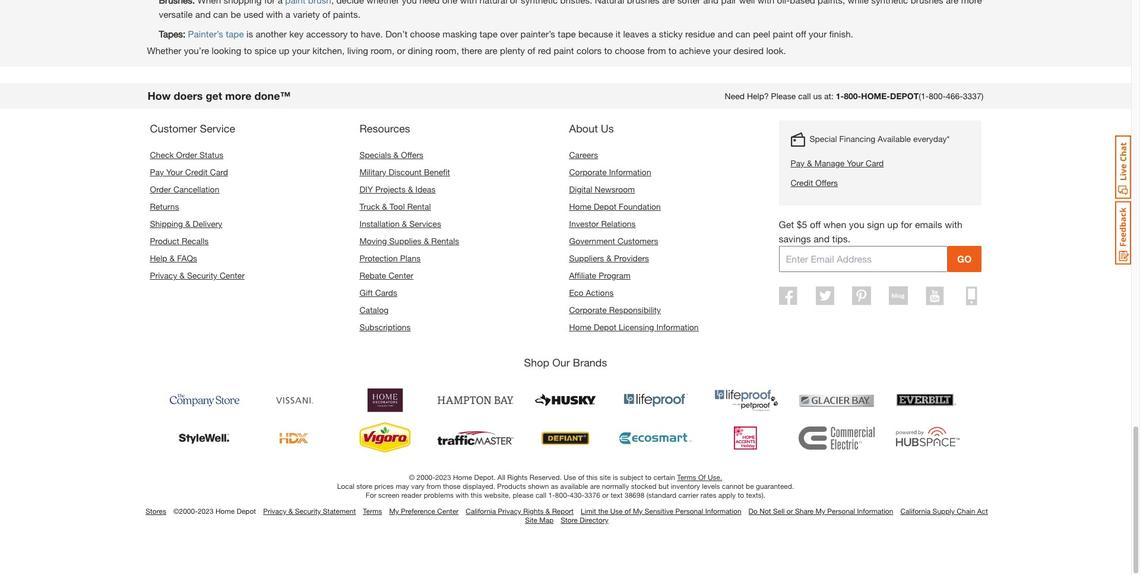 Task type: vqa. For each thing, say whether or not it's contained in the screenshot.
left PAY
yes



Task type: locate. For each thing, give the bounding box(es) containing it.
are right 430-
[[591, 482, 600, 491]]

be right cannot
[[746, 482, 755, 491]]

residue
[[686, 28, 716, 39]]

0 vertical spatial call
[[799, 91, 811, 101]]

0 vertical spatial off
[[796, 28, 807, 39]]

commercial electric image
[[799, 422, 875, 455]]

credit up cancellation
[[185, 167, 208, 177]]

0 horizontal spatial terms
[[363, 507, 382, 516]]

peel
[[754, 28, 771, 39]]

with left oil-
[[758, 0, 775, 6]]

emails
[[916, 219, 943, 230]]

0 horizontal spatial tape
[[226, 28, 244, 39]]

home right '©2000-'
[[216, 507, 235, 516]]

available
[[878, 134, 912, 144]]

achieve
[[680, 45, 711, 56]]

1 horizontal spatial order
[[176, 150, 197, 160]]

0 horizontal spatial security
[[187, 270, 218, 280]]

center down delivery
[[220, 270, 245, 280]]

privacy & security center link
[[150, 270, 245, 280]]

but
[[659, 482, 669, 491]]

get
[[206, 89, 222, 102]]

1 horizontal spatial can
[[736, 28, 751, 39]]

0 vertical spatial this
[[587, 473, 598, 482]]

with inside get $5 off when you sign up for emails with savings and tips.
[[946, 219, 963, 230]]

with inside © 2000-2023 home depot. all rights reserved. use of this site is subject to certain terms of use. local store prices may vary from those displayed. products shown as available are normally stocked but inventory levels cannot be guaranteed. for screen reader problems with this website, please call 1-800-430-3376 or text 38698 (standard carrier rates apply to texts).
[[456, 491, 469, 500]]

product recalls
[[150, 236, 209, 246]]

0 vertical spatial a
[[286, 9, 291, 19]]

0 vertical spatial or
[[397, 45, 406, 56]]

ecosmart image
[[618, 422, 694, 455]]

1 corporate from the top
[[570, 167, 607, 177]]

apply
[[719, 491, 736, 500]]

800- right at:
[[845, 91, 862, 101]]

stylewell image
[[167, 422, 243, 455]]

1 horizontal spatial 2023
[[436, 473, 451, 482]]

displayed.
[[463, 482, 496, 491]]

when
[[824, 219, 847, 230]]

whether
[[147, 45, 181, 56]]

paint right red
[[554, 45, 574, 56]]

1 horizontal spatial tape
[[480, 28, 498, 39]]

1 horizontal spatial credit
[[791, 178, 814, 188]]

up right spice
[[279, 45, 290, 56]]

1 horizontal spatial more
[[962, 0, 983, 6]]

1 horizontal spatial privacy
[[263, 507, 287, 516]]

call left as
[[536, 491, 547, 500]]

california privacy rights & report link
[[466, 507, 574, 516]]

3 tape from the left
[[558, 28, 576, 39]]

pay up credit offers at the right top
[[791, 158, 805, 168]]

investor relations link
[[570, 219, 636, 229]]

home down eco
[[570, 322, 592, 332]]

0 horizontal spatial california
[[466, 507, 496, 516]]

from inside © 2000-2023 home depot. all rights reserved. use of this site is subject to certain terms of use. local store prices may vary from those displayed. products shown as available are normally stocked but inventory levels cannot be guaranteed. for screen reader problems with this website, please call 1-800-430-3376 or text 38698 (standard carrier rates apply to texts).
[[427, 482, 441, 491]]

or down don't
[[397, 45, 406, 56]]

please
[[513, 491, 534, 500]]

colors
[[577, 45, 602, 56]]

1 horizontal spatial or
[[603, 491, 609, 500]]

security left statement
[[295, 507, 321, 516]]

are right there
[[485, 45, 498, 56]]

to left spice
[[244, 45, 252, 56]]

home depot on youtube image
[[926, 286, 945, 305]]

of up "accessory" at the top left of page
[[323, 9, 331, 19]]

0 horizontal spatial 800-
[[555, 491, 570, 500]]

corporate
[[570, 167, 607, 177], [570, 305, 607, 315]]

rights right all
[[508, 473, 528, 482]]

installation
[[360, 219, 400, 229]]

0 horizontal spatial room,
[[371, 45, 395, 56]]

california for california supply chain act
[[901, 507, 931, 516]]

customer service
[[150, 122, 235, 135]]

& up military discount benefit
[[394, 150, 399, 160]]

& up supplies
[[402, 219, 407, 229]]

look.
[[767, 45, 787, 56]]

1 horizontal spatial call
[[799, 91, 811, 101]]

share
[[796, 507, 814, 516]]

over
[[501, 28, 518, 39]]

room,
[[371, 45, 395, 56], [436, 45, 459, 56]]

pay
[[791, 158, 805, 168], [150, 167, 164, 177]]

this down depot.
[[471, 491, 482, 500]]

1 vertical spatial from
[[427, 482, 441, 491]]

1 horizontal spatial a
[[652, 28, 657, 39]]

terms
[[678, 473, 697, 482], [363, 507, 382, 516]]

terms down for
[[363, 507, 382, 516]]

1 horizontal spatial your
[[847, 158, 864, 168]]

terms of use. link
[[678, 473, 723, 482]]

1 vertical spatial 1-
[[549, 491, 556, 500]]

guaranteed.
[[756, 482, 795, 491]]

800- up report
[[555, 491, 570, 500]]

0 vertical spatial paint
[[773, 28, 794, 39]]

& left 'tool'
[[382, 201, 388, 211]]

2 california from the left
[[901, 507, 931, 516]]

1 horizontal spatial terms
[[678, 473, 697, 482]]

be left the used
[[231, 9, 241, 19]]

0 horizontal spatial a
[[286, 9, 291, 19]]

1 horizontal spatial 800-
[[845, 91, 862, 101]]

tape down and pair well with oil-based paints, while synthetic brushes are more versatile and can be
[[558, 28, 576, 39]]

2 horizontal spatial 800-
[[929, 91, 947, 101]]

home decorators collection image
[[347, 384, 423, 417]]

1 horizontal spatial paint
[[773, 28, 794, 39]]

customer
[[150, 122, 197, 135]]

& for truck & tool rental
[[382, 201, 388, 211]]

a left variety
[[286, 9, 291, 19]]

help & faqs link
[[150, 253, 197, 263]]

1 vertical spatial credit
[[791, 178, 814, 188]]

preference
[[401, 507, 436, 516]]

2 vertical spatial are
[[591, 482, 600, 491]]

credit down pay & manage your card
[[791, 178, 814, 188]]

your
[[809, 28, 827, 39], [292, 45, 310, 56], [714, 45, 732, 56]]

1 vertical spatial are
[[485, 45, 498, 56]]

©2000-2023 home depot
[[173, 507, 256, 516]]

the company store image
[[167, 384, 243, 417]]

& up recalls
[[185, 219, 191, 229]]

0 vertical spatial credit
[[185, 167, 208, 177]]

with right emails
[[946, 219, 963, 230]]

& for help & faqs
[[170, 253, 175, 263]]

center down problems
[[438, 507, 459, 516]]

information
[[609, 167, 652, 177], [657, 322, 699, 332], [706, 507, 742, 516], [858, 507, 894, 516]]

1 personal from the left
[[676, 507, 704, 516]]

this left site
[[587, 473, 598, 482]]

3337)
[[964, 91, 984, 101]]

0 horizontal spatial be
[[231, 9, 241, 19]]

1 vertical spatial call
[[536, 491, 547, 500]]

personal down carrier
[[676, 507, 704, 516]]

0 horizontal spatial personal
[[676, 507, 704, 516]]

home depot mobile apps image
[[967, 286, 978, 305]]

2 corporate from the top
[[570, 305, 607, 315]]

pay inside "link"
[[791, 158, 805, 168]]

room, down the masking
[[436, 45, 459, 56]]

0 horizontal spatial is
[[247, 28, 253, 39]]

1 horizontal spatial use
[[611, 507, 623, 516]]

is down the used
[[247, 28, 253, 39]]

specials & offers link
[[360, 150, 424, 160]]

2 room, from the left
[[436, 45, 459, 56]]

vigoro image
[[347, 422, 423, 455]]

check order status
[[150, 150, 224, 160]]

more right get
[[225, 89, 252, 102]]

up inside get $5 off when you sign up for emails with savings and tips.
[[888, 219, 899, 230]]

do
[[749, 507, 758, 516]]

tape left over
[[480, 28, 498, 39]]

please
[[772, 91, 797, 101]]

the
[[599, 507, 609, 516]]

based
[[791, 0, 816, 6]]

2 personal from the left
[[828, 507, 856, 516]]

2 horizontal spatial my
[[816, 507, 826, 516]]

product
[[150, 236, 179, 246]]

pay for pay your credit card
[[150, 167, 164, 177]]

& right help
[[170, 253, 175, 263]]

can inside and pair well with oil-based paints, while synthetic brushes are more versatile and can be
[[213, 9, 228, 19]]

military discount benefit
[[360, 167, 450, 177]]

0 vertical spatial terms
[[678, 473, 697, 482]]

tape up the looking
[[226, 28, 244, 39]]

1 vertical spatial security
[[295, 507, 321, 516]]

2023 right stores
[[198, 507, 214, 516]]

1 horizontal spatial personal
[[828, 507, 856, 516]]

1 vertical spatial use
[[611, 507, 623, 516]]

government customers link
[[570, 236, 659, 246]]

2 horizontal spatial center
[[438, 507, 459, 516]]

off down based
[[796, 28, 807, 39]]

0 horizontal spatial from
[[427, 482, 441, 491]]

1 vertical spatial more
[[225, 89, 252, 102]]

0 horizontal spatial this
[[471, 491, 482, 500]]

and inside get $5 off when you sign up for emails with savings and tips.
[[814, 233, 830, 244]]

my preference center link
[[389, 507, 459, 516]]

tape
[[226, 28, 244, 39], [480, 28, 498, 39], [558, 28, 576, 39]]

0 vertical spatial be
[[231, 9, 241, 19]]

center down plans
[[389, 270, 414, 280]]

gift cards
[[360, 288, 398, 298]]

0 horizontal spatial pay
[[150, 167, 164, 177]]

1 vertical spatial is
[[613, 473, 618, 482]]

rental
[[407, 201, 431, 211]]

0 horizontal spatial up
[[279, 45, 290, 56]]

1 horizontal spatial are
[[591, 482, 600, 491]]

0 vertical spatial is
[[247, 28, 253, 39]]

0 horizontal spatial my
[[389, 507, 399, 516]]

terms left of
[[678, 473, 697, 482]]

can up desired
[[736, 28, 751, 39]]

personal right "share"
[[828, 507, 856, 516]]

2023 inside © 2000-2023 home depot. all rights reserved. use of this site is subject to certain terms of use. local store prices may vary from those displayed. products shown as available are normally stocked but inventory levels cannot be guaranteed. for screen reader problems with this website, please call 1-800-430-3376 or text 38698 (standard carrier rates apply to texts).
[[436, 473, 451, 482]]

rights down please
[[524, 507, 544, 516]]

1 horizontal spatial security
[[295, 507, 321, 516]]

order up pay your credit card
[[176, 150, 197, 160]]

to right colors
[[605, 45, 613, 56]]

from right vary
[[427, 482, 441, 491]]

order up the returns link
[[150, 184, 171, 194]]

& for suppliers & providers
[[607, 253, 612, 263]]

your left finish.
[[809, 28, 827, 39]]

0 horizontal spatial paint
[[554, 45, 574, 56]]

california left 'supply'
[[901, 507, 931, 516]]

& down faqs
[[180, 270, 185, 280]]

be inside © 2000-2023 home depot. all rights reserved. use of this site is subject to certain terms of use. local store prices may vary from those displayed. products shown as available are normally stocked but inventory levels cannot be guaranteed. for screen reader problems with this website, please call 1-800-430-3376 or text 38698 (standard carrier rates apply to texts).
[[746, 482, 755, 491]]

& for installation & services
[[402, 219, 407, 229]]

privacy for privacy & security center
[[150, 270, 177, 280]]

0 horizontal spatial can
[[213, 9, 228, 19]]

from
[[648, 45, 666, 56], [427, 482, 441, 491]]

0 vertical spatial 2023
[[436, 473, 451, 482]]

pay for pay & manage your card
[[791, 158, 805, 168]]

or right sell
[[787, 507, 794, 516]]

0 vertical spatial corporate
[[570, 167, 607, 177]]

get
[[779, 219, 795, 230]]

my right "share"
[[816, 507, 826, 516]]

0 vertical spatial order
[[176, 150, 197, 160]]

1- right at:
[[837, 91, 845, 101]]

& down government customers link
[[607, 253, 612, 263]]

1 vertical spatial off
[[811, 219, 821, 230]]

from down sticky
[[648, 45, 666, 56]]

depot for foundation
[[594, 201, 617, 211]]

live chat image
[[1116, 135, 1132, 199]]

ideas
[[416, 184, 436, 194]]

corporate for corporate information
[[570, 167, 607, 177]]

security
[[187, 270, 218, 280], [295, 507, 321, 516]]

are right brushes at the right top of page
[[947, 0, 959, 6]]

california supply chain act link
[[901, 507, 989, 516]]

more
[[962, 0, 983, 6], [225, 89, 252, 102]]

special
[[810, 134, 838, 144]]

program
[[599, 270, 631, 280]]

your left desired
[[714, 45, 732, 56]]

paint up look.
[[773, 28, 794, 39]]

1 vertical spatial can
[[736, 28, 751, 39]]

tapes:
[[159, 28, 186, 39]]

1 california from the left
[[466, 507, 496, 516]]

and
[[704, 0, 719, 6], [195, 9, 211, 19], [718, 28, 734, 39], [814, 233, 830, 244]]

0 horizontal spatial 1-
[[549, 491, 556, 500]]

call left us
[[799, 91, 811, 101]]

red
[[538, 45, 552, 56]]

subscriptions
[[360, 322, 411, 332]]

1 horizontal spatial pay
[[791, 158, 805, 168]]

0 horizontal spatial order
[[150, 184, 171, 194]]

is inside © 2000-2023 home depot. all rights reserved. use of this site is subject to certain terms of use. local store prices may vary from those displayed. products shown as available are normally stocked but inventory levels cannot be guaranteed. for screen reader problems with this website, please call 1-800-430-3376 or text 38698 (standard carrier rates apply to texts).
[[613, 473, 618, 482]]

0 horizontal spatial center
[[220, 270, 245, 280]]

card down 'status'
[[210, 167, 228, 177]]

use right the
[[611, 507, 623, 516]]

corporate down eco actions link
[[570, 305, 607, 315]]

0 vertical spatial offers
[[401, 150, 424, 160]]

security down faqs
[[187, 270, 218, 280]]

choose up dining on the top of the page
[[410, 28, 440, 39]]

california down the website, at the bottom left of page
[[466, 507, 496, 516]]

2 horizontal spatial tape
[[558, 28, 576, 39]]

licensing
[[619, 322, 655, 332]]

pay your credit card link
[[150, 167, 228, 177]]

my down screen
[[389, 507, 399, 516]]

more inside and pair well with oil-based paints, while synthetic brushes are more versatile and can be
[[962, 0, 983, 6]]

and down 'when' at the right
[[814, 233, 830, 244]]

off right $5
[[811, 219, 821, 230]]

cards
[[375, 288, 398, 298]]

1 horizontal spatial offers
[[816, 178, 839, 188]]

subscriptions link
[[360, 322, 411, 332]]

1 vertical spatial depot
[[594, 322, 617, 332]]

1- down reserved.
[[549, 491, 556, 500]]

& left statement
[[289, 507, 293, 516]]

1 horizontal spatial from
[[648, 45, 666, 56]]

pay down the check
[[150, 167, 164, 177]]

prices
[[375, 482, 394, 491]]

can up the painter's tape link
[[213, 9, 228, 19]]

are inside © 2000-2023 home depot. all rights reserved. use of this site is subject to certain terms of use. local store prices may vary from those displayed. products shown as available are normally stocked but inventory levels cannot be guaranteed. for screen reader problems with this website, please call 1-800-430-3376 or text 38698 (standard carrier rates apply to texts).
[[591, 482, 600, 491]]

1 vertical spatial choose
[[615, 45, 645, 56]]

my preference center
[[389, 507, 459, 516]]

to down sticky
[[669, 45, 677, 56]]

is right site
[[613, 473, 618, 482]]

your up order cancellation
[[166, 167, 183, 177]]

0 horizontal spatial call
[[536, 491, 547, 500]]

1 vertical spatial offers
[[816, 178, 839, 188]]

benefit
[[424, 167, 450, 177]]

how doers get more done™
[[148, 89, 291, 102]]

choose down leaves
[[615, 45, 645, 56]]

up left for
[[888, 219, 899, 230]]

inventory
[[671, 482, 701, 491]]

a
[[286, 9, 291, 19], [652, 28, 657, 39]]

customers
[[618, 236, 659, 246]]

your down financing
[[847, 158, 864, 168]]

2 vertical spatial or
[[787, 507, 794, 516]]

1 vertical spatial order
[[150, 184, 171, 194]]

eco actions
[[570, 288, 614, 298]]

800- right depot at the right of the page
[[929, 91, 947, 101]]

eco actions link
[[570, 288, 614, 298]]

0 vertical spatial security
[[187, 270, 218, 280]]

1 vertical spatial be
[[746, 482, 755, 491]]

need
[[725, 91, 745, 101]]

resources
[[360, 122, 411, 135]]

room, down the have.
[[371, 45, 395, 56]]

brands
[[573, 356, 608, 369]]

0 horizontal spatial privacy
[[150, 270, 177, 280]]

& for privacy & security statement
[[289, 507, 293, 516]]

offers down "manage"
[[816, 178, 839, 188]]

home accents holiday image
[[709, 422, 785, 455]]

more right brushes at the right top of page
[[962, 0, 983, 6]]

your down 'key'
[[292, 45, 310, 56]]

1 horizontal spatial be
[[746, 482, 755, 491]]

1 vertical spatial corporate
[[570, 305, 607, 315]]

limit the use of my sensitive personal information
[[581, 507, 742, 516]]

& inside "link"
[[808, 158, 813, 168]]

& left report
[[546, 507, 550, 516]]

1 horizontal spatial center
[[389, 270, 414, 280]]

2 horizontal spatial are
[[947, 0, 959, 6]]

& for specials & offers
[[394, 150, 399, 160]]

and up painter's
[[195, 9, 211, 19]]

1 horizontal spatial california
[[901, 507, 931, 516]]

card up credit offers link
[[866, 158, 884, 168]]

0 vertical spatial are
[[947, 0, 959, 6]]

trafficmaster image
[[438, 422, 514, 455]]

2023
[[436, 473, 451, 482], [198, 507, 214, 516]]

order cancellation
[[150, 184, 220, 194]]

with right problems
[[456, 491, 469, 500]]

store
[[357, 482, 373, 491]]

gift cards link
[[360, 288, 398, 298]]

or left text
[[603, 491, 609, 500]]

1 horizontal spatial this
[[587, 473, 598, 482]]

are inside and pair well with oil-based paints, while synthetic brushes are more versatile and can be
[[947, 0, 959, 6]]



Task type: describe. For each thing, give the bounding box(es) containing it.
2 vertical spatial depot
[[237, 507, 256, 516]]

with inside and pair well with oil-based paints, while synthetic brushes are more versatile and can be
[[758, 0, 775, 6]]

go
[[958, 253, 972, 264]]

reserved.
[[530, 473, 562, 482]]

card inside pay & manage your card "link"
[[866, 158, 884, 168]]

hdx image
[[257, 422, 333, 455]]

& left ideas
[[408, 184, 413, 194]]

1 room, from the left
[[371, 45, 395, 56]]

everyday*
[[914, 134, 950, 144]]

lifeproof flooring image
[[618, 384, 694, 417]]

2 horizontal spatial your
[[809, 28, 827, 39]]

well
[[740, 0, 756, 6]]

providers
[[614, 253, 650, 263]]

feedback link image
[[1116, 201, 1132, 265]]

depot for licensing
[[594, 322, 617, 332]]

truck & tool rental link
[[360, 201, 431, 211]]

manage
[[815, 158, 845, 168]]

you're
[[184, 45, 209, 56]]

2 tape from the left
[[480, 28, 498, 39]]

0 horizontal spatial your
[[292, 45, 310, 56]]

supplies
[[390, 236, 422, 246]]

with up another
[[266, 9, 283, 19]]

2 horizontal spatial or
[[787, 507, 794, 516]]

sell
[[774, 507, 785, 516]]

1 vertical spatial terms
[[363, 507, 382, 516]]

faqs
[[177, 253, 197, 263]]

as
[[551, 482, 559, 491]]

paints,
[[818, 0, 846, 6]]

while
[[848, 0, 869, 6]]

tips.
[[833, 233, 851, 244]]

returns
[[150, 201, 179, 211]]

recalls
[[182, 236, 209, 246]]

carrier
[[679, 491, 699, 500]]

lifeproof with petproof technology carpet image
[[709, 384, 785, 417]]

1 vertical spatial rights
[[524, 507, 544, 516]]

glacier bay image
[[799, 384, 875, 417]]

home depot licensing information link
[[570, 322, 699, 332]]

to right the apply
[[738, 491, 745, 500]]

home depot on pinterest image
[[853, 286, 872, 305]]

everbilt image
[[889, 384, 965, 417]]

privacy & security statement link
[[263, 507, 356, 516]]

corporate for corporate responsibility
[[570, 305, 607, 315]]

plenty
[[500, 45, 525, 56]]

statement
[[323, 507, 356, 516]]

and pair well with oil-based paints, while synthetic brushes are more versatile and can be
[[159, 0, 983, 19]]

not
[[760, 507, 772, 516]]

1 my from the left
[[389, 507, 399, 516]]

sign
[[868, 219, 885, 230]]

rebate center
[[360, 270, 414, 280]]

diy projects & ideas link
[[360, 184, 436, 194]]

0 horizontal spatial card
[[210, 167, 228, 177]]

shipping
[[150, 219, 183, 229]]

0 vertical spatial up
[[279, 45, 290, 56]]

versatile
[[159, 9, 193, 19]]

corporate information link
[[570, 167, 652, 177]]

used with a variety of paints.
[[244, 9, 361, 19]]

or inside © 2000-2023 home depot. all rights reserved. use of this site is subject to certain terms of use. local store prices may vary from those displayed. products shown as available are normally stocked but inventory levels cannot be guaranteed. for screen reader problems with this website, please call 1-800-430-3376 or text 38698 (standard carrier rates apply to texts).
[[603, 491, 609, 500]]

careers link
[[570, 150, 599, 160]]

terms inside © 2000-2023 home depot. all rights reserved. use of this site is subject to certain terms of use. local store prices may vary from those displayed. products shown as available are normally stocked but inventory levels cannot be guaranteed. for screen reader problems with this website, please call 1-800-430-3376 or text 38698 (standard carrier rates apply to texts).
[[678, 473, 697, 482]]

to up living
[[350, 28, 359, 39]]

credit offers link
[[791, 176, 950, 189]]

of left red
[[528, 45, 536, 56]]

discount
[[389, 167, 422, 177]]

rentals
[[432, 236, 460, 246]]

specials & offers
[[360, 150, 424, 160]]

and left pair
[[704, 0, 719, 6]]

moving
[[360, 236, 387, 246]]

shop our brands
[[524, 356, 608, 369]]

38698
[[625, 491, 645, 500]]

delivery
[[193, 219, 222, 229]]

off inside get $5 off when you sign up for emails with savings and tips.
[[811, 219, 821, 230]]

it
[[616, 28, 621, 39]]

protection
[[360, 253, 398, 263]]

©
[[409, 473, 415, 482]]

466-
[[947, 91, 964, 101]]

1 tape from the left
[[226, 28, 244, 39]]

products
[[498, 482, 526, 491]]

doers
[[174, 89, 203, 102]]

3 my from the left
[[816, 507, 826, 516]]

and right residue at the right of the page
[[718, 28, 734, 39]]

0 horizontal spatial choose
[[410, 28, 440, 39]]

of inside © 2000-2023 home depot. all rights reserved. use of this site is subject to certain terms of use. local store prices may vary from those displayed. products shown as available are normally stocked but inventory levels cannot be guaranteed. for screen reader problems with this website, please call 1-800-430-3376 or text 38698 (standard carrier rates apply to texts).
[[579, 473, 585, 482]]

home depot on facebook image
[[780, 286, 798, 305]]

installation & services link
[[360, 219, 441, 229]]

0 vertical spatial from
[[648, 45, 666, 56]]

hubspace smart home image
[[889, 422, 965, 455]]

painter's tape link
[[188, 28, 244, 39]]

privacy for privacy & security statement
[[263, 507, 287, 516]]

be inside and pair well with oil-based paints, while synthetic brushes are more versatile and can be
[[231, 9, 241, 19]]

limit
[[581, 507, 597, 516]]

california supply chain act
[[901, 507, 989, 516]]

responsibility
[[609, 305, 661, 315]]

1 horizontal spatial 1-
[[837, 91, 845, 101]]

home depot blog image
[[890, 286, 908, 305]]

pay your credit card
[[150, 167, 228, 177]]

digital
[[570, 184, 593, 194]]

husky image
[[528, 384, 604, 417]]

2 horizontal spatial privacy
[[498, 507, 522, 516]]

Enter Email Address text field
[[779, 246, 948, 272]]

investor
[[570, 219, 599, 229]]

because
[[579, 28, 614, 39]]

hampton bay image
[[438, 384, 514, 417]]

to left certain
[[646, 473, 652, 482]]

us
[[814, 91, 823, 101]]

there
[[462, 45, 483, 56]]

affiliate program
[[570, 270, 631, 280]]

1 horizontal spatial choose
[[615, 45, 645, 56]]

& for pay & manage your card
[[808, 158, 813, 168]]

personal for my
[[828, 507, 856, 516]]

1- inside © 2000-2023 home depot. all rights reserved. use of this site is subject to certain terms of use. local store prices may vary from those displayed. products shown as available are normally stocked but inventory levels cannot be guaranteed. for screen reader problems with this website, please call 1-800-430-3376 or text 38698 (standard carrier rates apply to texts).
[[549, 491, 556, 500]]

california for california privacy rights & report
[[466, 507, 496, 516]]

all
[[498, 473, 506, 482]]

suppliers & providers
[[570, 253, 650, 263]]

you
[[850, 219, 865, 230]]

& down services
[[424, 236, 429, 246]]

defiant image
[[528, 422, 604, 455]]

security for center
[[187, 270, 218, 280]]

available
[[561, 482, 589, 491]]

pay & manage your card
[[791, 158, 884, 168]]

website,
[[484, 491, 511, 500]]

diy
[[360, 184, 373, 194]]

problems
[[424, 491, 454, 500]]

home down "digital"
[[570, 201, 592, 211]]

oil-
[[778, 0, 791, 6]]

your inside "link"
[[847, 158, 864, 168]]

do not sell or share my personal information
[[749, 507, 894, 516]]

800- inside © 2000-2023 home depot. all rights reserved. use of this site is subject to certain terms of use. local store prices may vary from those displayed. products shown as available are normally stocked but inventory levels cannot be guaranteed. for screen reader problems with this website, please call 1-800-430-3376 or text 38698 (standard carrier rates apply to texts).
[[555, 491, 570, 500]]

check
[[150, 150, 174, 160]]

shipping & delivery link
[[150, 219, 222, 229]]

call inside © 2000-2023 home depot. all rights reserved. use of this site is subject to certain terms of use. local store prices may vary from those displayed. products shown as available are normally stocked but inventory levels cannot be guaranteed. for screen reader problems with this website, please call 1-800-430-3376 or text 38698 (standard carrier rates apply to texts).
[[536, 491, 547, 500]]

0 horizontal spatial are
[[485, 45, 498, 56]]

help?
[[748, 91, 769, 101]]

eco
[[570, 288, 584, 298]]

vissani image
[[257, 384, 333, 417]]

finish.
[[830, 28, 854, 39]]

digital newsroom
[[570, 184, 635, 194]]

0 horizontal spatial or
[[397, 45, 406, 56]]

0 horizontal spatial 2023
[[198, 507, 214, 516]]

home depot foundation
[[570, 201, 661, 211]]

rights inside © 2000-2023 home depot. all rights reserved. use of this site is subject to certain terms of use. local store prices may vary from those displayed. products shown as available are normally stocked but inventory levels cannot be guaranteed. for screen reader problems with this website, please call 1-800-430-3376 or text 38698 (standard carrier rates apply to texts).
[[508, 473, 528, 482]]

2 my from the left
[[633, 507, 643, 516]]

us
[[601, 122, 614, 135]]

those
[[443, 482, 461, 491]]

help & faqs
[[150, 253, 197, 263]]

rebate center link
[[360, 270, 414, 280]]

©2000-
[[173, 507, 198, 516]]

use inside © 2000-2023 home depot. all rights reserved. use of this site is subject to certain terms of use. local store prices may vary from those displayed. products shown as available are normally stocked but inventory levels cannot be guaranteed. for screen reader problems with this website, please call 1-800-430-3376 or text 38698 (standard carrier rates apply to texts).
[[564, 473, 577, 482]]

1 vertical spatial this
[[471, 491, 482, 500]]

pay & manage your card link
[[791, 157, 950, 169]]

& for shipping & delivery
[[185, 219, 191, 229]]

personal for sensitive
[[676, 507, 704, 516]]

suppliers
[[570, 253, 605, 263]]

0 horizontal spatial credit
[[185, 167, 208, 177]]

depot.
[[475, 473, 496, 482]]

& for privacy & security center
[[180, 270, 185, 280]]

0 horizontal spatial your
[[166, 167, 183, 177]]

masking
[[443, 28, 477, 39]]

0 horizontal spatial offers
[[401, 150, 424, 160]]

home inside © 2000-2023 home depot. all rights reserved. use of this site is subject to certain terms of use. local store prices may vary from those displayed. products shown as available are normally stocked but inventory levels cannot be guaranteed. for screen reader problems with this website, please call 1-800-430-3376 or text 38698 (standard carrier rates apply to texts).
[[453, 473, 473, 482]]

normally
[[602, 482, 630, 491]]

of down 38698
[[625, 507, 631, 516]]

order cancellation link
[[150, 184, 220, 194]]

status
[[200, 150, 224, 160]]

1 vertical spatial a
[[652, 28, 657, 39]]

key
[[289, 28, 304, 39]]

home depot on twitter image
[[816, 286, 835, 305]]

security for statement
[[295, 507, 321, 516]]

1 horizontal spatial your
[[714, 45, 732, 56]]

dining
[[408, 45, 433, 56]]

diy projects & ideas
[[360, 184, 436, 194]]



